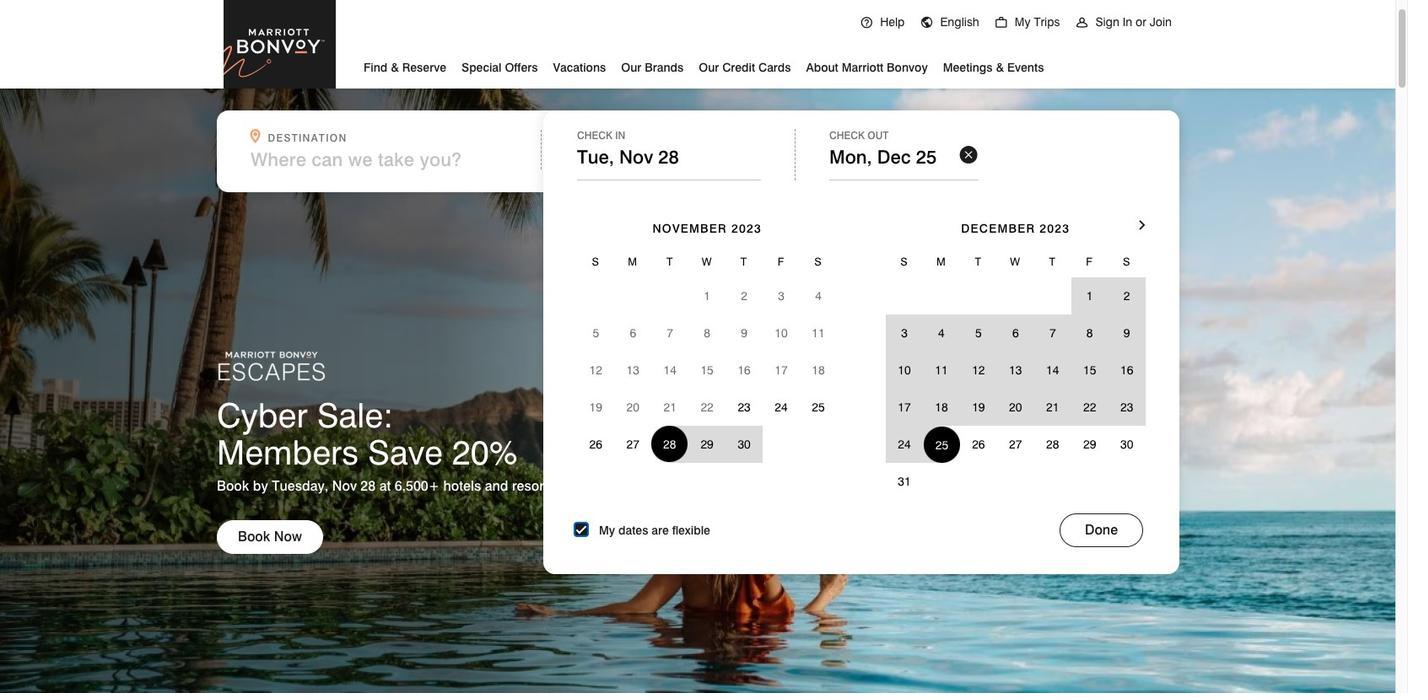 Task type: describe. For each thing, give the bounding box(es) containing it.
wed nov 15 2023 cell
[[689, 352, 726, 389]]

check for mon, dec 25
[[830, 129, 865, 142]]

16 inside cell
[[738, 364, 751, 377]]

our for our credit cards
[[699, 61, 719, 74]]

20%
[[452, 432, 518, 473]]

2 29 from the left
[[1084, 438, 1097, 452]]

2 14 from the left
[[1047, 364, 1060, 377]]

(flexible)
[[665, 132, 730, 144]]

2 7 from the left
[[1050, 327, 1056, 340]]

my trips button
[[987, 0, 1068, 44]]

2 6 from the left
[[1013, 327, 1019, 340]]

our for our brands
[[621, 61, 642, 74]]

sign in or join button
[[1068, 0, 1180, 44]]

help
[[881, 15, 905, 29]]

1 t from the left
[[667, 255, 674, 268]]

wed nov 01 2023 cell
[[689, 278, 726, 315]]

special offers button
[[462, 54, 538, 79]]

about
[[807, 61, 839, 74]]

sat nov 04 2023 cell
[[800, 278, 837, 315]]

28 inside check in tue, nov 28
[[659, 146, 679, 168]]

wed nov 08 2023 cell
[[689, 315, 726, 352]]

check out mon, dec 25
[[830, 129, 937, 168]]

grid containing november 2023
[[578, 198, 837, 463]]

by
[[253, 479, 268, 495]]

2 1 from the left
[[1087, 290, 1094, 303]]

about marriott bonvoy
[[807, 61, 928, 74]]

events
[[1008, 61, 1044, 74]]

0 vertical spatial 24
[[775, 401, 788, 414]]

2023 for november 2023
[[732, 222, 762, 236]]

thu nov 16 2023 cell
[[726, 352, 763, 389]]

our credit cards link
[[699, 54, 791, 79]]

my trips
[[1015, 15, 1061, 29]]

mon, inside 27 nights (flexible) tue, nov 28 - mon, dec 25
[[696, 149, 739, 171]]

nov inside check in tue, nov 28
[[620, 146, 654, 168]]

sign
[[1096, 15, 1120, 29]]

help link
[[853, 0, 913, 44]]

1 inside cell
[[704, 290, 711, 303]]

3 for row containing 3
[[902, 327, 908, 340]]

2 16 from the left
[[1121, 364, 1134, 377]]

are
[[652, 524, 669, 538]]

sun nov 12 2023 cell
[[578, 352, 615, 389]]

3 for fri nov 03 2023 cell
[[778, 290, 785, 303]]

thu nov 09 2023 cell
[[726, 315, 763, 352]]

sale:
[[317, 395, 393, 436]]

25 inside 27 nights (flexible) tue, nov 28 - mon, dec 25
[[783, 149, 804, 171]]

tue nov 21 2023 cell
[[652, 389, 689, 426]]

1 30 from the left
[[738, 438, 751, 452]]

and
[[485, 479, 509, 495]]

december
[[962, 222, 1036, 236]]

2 2 from the left
[[1124, 290, 1131, 303]]

round image for english
[[920, 16, 934, 30]]

marriott bonvoy escapes image
[[217, 350, 327, 383]]

dec inside 27 nights (flexible) tue, nov 28 - mon, dec 25
[[744, 149, 778, 171]]

31
[[898, 475, 911, 489]]

Destination text field
[[251, 149, 509, 171]]

brands
[[645, 61, 684, 74]]

destination field
[[251, 149, 531, 171]]

1 horizontal spatial 17
[[898, 401, 911, 414]]

6 inside mon nov 06 2023 cell
[[630, 327, 637, 340]]

1 26 from the left
[[590, 438, 603, 452]]

m for december 2023
[[937, 255, 947, 268]]

book now
[[238, 529, 302, 545]]

18 inside cell
[[812, 364, 825, 377]]

& for find
[[391, 61, 399, 74]]

nights
[[617, 132, 662, 144]]

save
[[368, 432, 443, 473]]

2 20 from the left
[[1010, 401, 1023, 414]]

bonvoy
[[887, 61, 928, 74]]

2 15 from the left
[[1084, 364, 1097, 377]]

2 30 from the left
[[1121, 438, 1134, 452]]

now
[[274, 529, 302, 545]]

november 2023
[[653, 222, 762, 236]]

meetings
[[943, 61, 993, 74]]

row group for december
[[886, 278, 1146, 501]]

7 inside cell
[[667, 327, 674, 340]]

trips
[[1034, 15, 1061, 29]]

hotels
[[444, 479, 481, 495]]

1 23 from the left
[[738, 401, 751, 414]]

mon nov 20 2023 cell
[[615, 389, 652, 426]]

around
[[559, 479, 603, 495]]

tuesday,
[[272, 479, 329, 495]]

row containing 17
[[886, 389, 1146, 426]]

our credit cards
[[699, 61, 791, 74]]

book inside cyber sale: members save 20% book by tuesday, nov 28 at 6,500+ hotels and resorts around the world
[[217, 479, 249, 495]]

row containing 10
[[886, 352, 1146, 389]]

13 inside cell
[[627, 364, 640, 377]]

1 vertical spatial 4
[[939, 327, 945, 340]]

2 s from the left
[[815, 255, 823, 268]]

special offers
[[462, 61, 538, 74]]

nov inside cyber sale: members save 20% book by tuesday, nov 28 at 6,500+ hotels and resorts around the world
[[332, 479, 357, 495]]

4 inside sat nov 04 2023 cell
[[816, 290, 822, 303]]

at
[[380, 479, 391, 495]]

3 t from the left
[[975, 255, 983, 268]]

members
[[217, 432, 359, 473]]

check in tue, nov 28
[[577, 129, 679, 168]]

the
[[607, 479, 626, 495]]

about marriott bonvoy button
[[807, 54, 928, 79]]

5 inside cell
[[593, 327, 599, 340]]

2 19 from the left
[[973, 401, 986, 414]]

resorts
[[512, 479, 555, 495]]

check for tue, nov 28
[[577, 129, 613, 142]]

english
[[941, 15, 980, 29]]

done button
[[1060, 514, 1144, 548]]

flexible
[[672, 524, 711, 538]]

1 29 from the left
[[701, 438, 714, 452]]

in for or
[[1123, 15, 1133, 29]]

14 inside cell
[[664, 364, 677, 377]]

my for my trips
[[1015, 15, 1031, 29]]

2 inside cell
[[741, 290, 748, 303]]

cyber
[[217, 395, 308, 436]]

row containing 24
[[886, 426, 1146, 463]]

meetings & events button
[[943, 54, 1044, 79]]

find & reserve button
[[364, 54, 447, 79]]

sign in or join
[[1096, 15, 1172, 29]]

tue, inside 27 nights (flexible) tue, nov 28 - mon, dec 25
[[578, 149, 615, 171]]

none search field containing tue, nov 28
[[217, 111, 1180, 575]]

nov inside 27 nights (flexible) tue, nov 28 - mon, dec 25
[[620, 149, 654, 171]]

special
[[462, 61, 502, 74]]

2 t from the left
[[741, 255, 748, 268]]

2023 for december 2023
[[1040, 222, 1071, 236]]

9 inside cell
[[741, 327, 748, 340]]

or
[[1136, 15, 1147, 29]]

english button
[[913, 0, 987, 44]]



Task type: vqa. For each thing, say whether or not it's contained in the screenshot.
AMERICA associated with (91)
no



Task type: locate. For each thing, give the bounding box(es) containing it.
my left trips
[[1015, 15, 1031, 29]]

cyber sale: members save 20% book by tuesday, nov 28 at 6,500+ hotels and resorts around the world
[[217, 395, 665, 495]]

1 13 from the left
[[627, 364, 640, 377]]

1 horizontal spatial my
[[1015, 15, 1031, 29]]

m for november 2023
[[628, 255, 638, 268]]

1 w from the left
[[702, 255, 713, 268]]

1 round image from the left
[[860, 16, 874, 30]]

12 inside cell
[[590, 364, 603, 377]]

0 horizontal spatial 21
[[664, 401, 677, 414]]

1 horizontal spatial 26
[[973, 438, 986, 452]]

& left the events at the top
[[996, 61, 1005, 74]]

0 vertical spatial 10
[[775, 327, 788, 340]]

row group for november
[[578, 278, 837, 463]]

1 19 from the left
[[590, 401, 603, 414]]

meetings & events
[[943, 61, 1044, 74]]

&
[[391, 61, 399, 74], [996, 61, 1005, 74]]

w for november
[[702, 255, 713, 268]]

find
[[364, 61, 388, 74]]

t down november
[[667, 255, 674, 268]]

reserve
[[402, 61, 447, 74]]

17 right thu nov 16 2023 cell
[[775, 364, 788, 377]]

t
[[667, 255, 674, 268], [741, 255, 748, 268], [975, 255, 983, 268], [1050, 255, 1057, 268]]

0 horizontal spatial 20
[[627, 401, 640, 414]]

dates
[[619, 524, 649, 538]]

27 left nights
[[600, 132, 613, 144]]

our left credit
[[699, 61, 719, 74]]

done
[[1085, 522, 1118, 539]]

book left the now
[[238, 529, 270, 545]]

11
[[812, 327, 825, 340], [935, 364, 948, 377]]

15 inside cell
[[701, 364, 714, 377]]

grid
[[578, 198, 837, 463], [886, 198, 1146, 501]]

mon,
[[830, 146, 872, 168], [696, 149, 739, 171]]

20 inside "cell"
[[627, 401, 640, 414]]

1 21 from the left
[[664, 401, 677, 414]]

& inside dropdown button
[[996, 61, 1005, 74]]

0 horizontal spatial 23
[[738, 401, 751, 414]]

marriott
[[842, 61, 884, 74]]

1 horizontal spatial 8
[[1087, 327, 1094, 340]]

27 nights (flexible) tue, nov 28 - mon, dec 25
[[578, 132, 804, 171]]

17 up 31
[[898, 401, 911, 414]]

row
[[578, 246, 837, 278], [886, 246, 1146, 278], [578, 278, 837, 315], [886, 278, 1146, 315], [578, 315, 837, 352], [886, 315, 1146, 352], [578, 352, 837, 389], [886, 352, 1146, 389], [578, 389, 837, 426], [886, 389, 1146, 426], [578, 426, 837, 463], [886, 426, 1146, 463]]

1 20 from the left
[[627, 401, 640, 414]]

check
[[577, 129, 613, 142], [830, 129, 865, 142]]

0 horizontal spatial 10
[[775, 327, 788, 340]]

1 horizontal spatial 12
[[973, 364, 986, 377]]

credit
[[723, 61, 756, 74]]

1 vertical spatial 3
[[902, 327, 908, 340]]

1 horizontal spatial row group
[[886, 278, 1146, 501]]

grid containing december 2023
[[886, 198, 1146, 501]]

in for tue,
[[616, 129, 626, 142]]

1 vertical spatial in
[[616, 129, 626, 142]]

21 inside cell
[[664, 401, 677, 414]]

27 down mon nov 20 2023 "cell"
[[627, 438, 640, 452]]

0 horizontal spatial 5
[[593, 327, 599, 340]]

1 vertical spatial 17
[[898, 401, 911, 414]]

round image left my trips
[[995, 16, 1009, 30]]

offers
[[505, 61, 538, 74]]

1 horizontal spatial 19
[[973, 401, 986, 414]]

dec inside check out mon, dec 25
[[878, 146, 911, 168]]

3
[[778, 290, 785, 303], [902, 327, 908, 340]]

1 horizontal spatial 16
[[1121, 364, 1134, 377]]

23
[[738, 401, 751, 414], [1121, 401, 1134, 414]]

30
[[738, 438, 751, 452], [1121, 438, 1134, 452]]

2 2023 from the left
[[1040, 222, 1071, 236]]

2 12 from the left
[[973, 364, 986, 377]]

19 inside the sun nov 19 2023 cell
[[590, 401, 603, 414]]

1 1 from the left
[[704, 290, 711, 303]]

round image for sign in or join
[[1076, 16, 1089, 30]]

1 horizontal spatial 10
[[898, 364, 911, 377]]

1 s from the left
[[592, 255, 600, 268]]

0 horizontal spatial 2
[[741, 290, 748, 303]]

tue,
[[577, 146, 614, 168], [578, 149, 615, 171]]

6,500+
[[395, 479, 440, 495]]

sun nov 19 2023 cell
[[578, 389, 615, 426]]

1 22 from the left
[[701, 401, 714, 414]]

0 horizontal spatial 9
[[741, 327, 748, 340]]

1 8 from the left
[[704, 327, 711, 340]]

4 s from the left
[[1123, 255, 1131, 268]]

m
[[628, 255, 638, 268], [937, 255, 947, 268]]

0 horizontal spatial in
[[616, 129, 626, 142]]

check left the out
[[830, 129, 865, 142]]

8
[[704, 327, 711, 340], [1087, 327, 1094, 340]]

book left by
[[217, 479, 249, 495]]

0 horizontal spatial my
[[599, 524, 615, 538]]

1 vertical spatial 24
[[898, 438, 911, 452]]

1 row group from the left
[[578, 278, 837, 463]]

22 inside cell
[[701, 401, 714, 414]]

1 6 from the left
[[630, 327, 637, 340]]

6
[[630, 327, 637, 340], [1013, 327, 1019, 340]]

0 horizontal spatial 11
[[812, 327, 825, 340]]

20 right the sun nov 19 2023 cell
[[627, 401, 640, 414]]

sun nov 05 2023 cell
[[578, 315, 615, 352]]

row containing 12
[[578, 352, 837, 389]]

vacations
[[553, 61, 606, 74]]

17
[[775, 364, 788, 377], [898, 401, 911, 414]]

1 horizontal spatial w
[[1011, 255, 1022, 268]]

10
[[775, 327, 788, 340], [898, 364, 911, 377]]

0 horizontal spatial 27
[[600, 132, 613, 144]]

book now link
[[217, 521, 323, 555]]

tue nov 14 2023 cell
[[652, 352, 689, 389]]

1 9 from the left
[[741, 327, 748, 340]]

mon nov 13 2023 cell
[[615, 352, 652, 389]]

1 our from the left
[[621, 61, 642, 74]]

join
[[1150, 15, 1172, 29]]

28 inside cyber sale: members save 20% book by tuesday, nov 28 at 6,500+ hotels and resorts around the world
[[361, 479, 376, 495]]

1 horizontal spatial m
[[937, 255, 947, 268]]

1 horizontal spatial 1
[[1087, 290, 1094, 303]]

1 horizontal spatial check
[[830, 129, 865, 142]]

0 horizontal spatial 14
[[664, 364, 677, 377]]

2 check from the left
[[830, 129, 865, 142]]

check inside check out mon, dec 25
[[830, 129, 865, 142]]

in left the or
[[1123, 15, 1133, 29]]

24 up 31
[[898, 438, 911, 452]]

1 horizontal spatial 23
[[1121, 401, 1134, 414]]

3 inside row
[[902, 327, 908, 340]]

1 grid from the left
[[578, 198, 837, 463]]

in inside sign in or join dropdown button
[[1123, 15, 1133, 29]]

1 horizontal spatial 24
[[898, 438, 911, 452]]

round image inside english button
[[920, 16, 934, 30]]

0 vertical spatial book
[[217, 479, 249, 495]]

1 horizontal spatial 6
[[1013, 327, 1019, 340]]

1 f from the left
[[778, 255, 785, 268]]

25
[[916, 146, 937, 168], [783, 149, 804, 171], [812, 401, 825, 414], [936, 439, 949, 452]]

& inside dropdown button
[[391, 61, 399, 74]]

20
[[627, 401, 640, 414], [1010, 401, 1023, 414]]

29
[[701, 438, 714, 452], [1084, 438, 1097, 452]]

24
[[775, 401, 788, 414], [898, 438, 911, 452]]

1 horizontal spatial 29
[[1084, 438, 1097, 452]]

2 m from the left
[[937, 255, 947, 268]]

w for december
[[1011, 255, 1022, 268]]

21 left wed nov 22 2023 cell
[[664, 401, 677, 414]]

27 up 31 row
[[1010, 438, 1023, 452]]

26
[[590, 438, 603, 452], [973, 438, 986, 452]]

mon, down the out
[[830, 146, 872, 168]]

2 & from the left
[[996, 61, 1005, 74]]

5
[[593, 327, 599, 340], [976, 327, 982, 340]]

0 horizontal spatial 12
[[590, 364, 603, 377]]

my
[[1015, 15, 1031, 29], [599, 524, 615, 538]]

4 round image from the left
[[1076, 16, 1089, 30]]

14
[[664, 364, 677, 377], [1047, 364, 1060, 377]]

25 inside check out mon, dec 25
[[916, 146, 937, 168]]

1 horizontal spatial &
[[996, 61, 1005, 74]]

mon nov 06 2023 cell
[[615, 315, 652, 352]]

mon, right -
[[696, 149, 739, 171]]

our inside dropdown button
[[621, 61, 642, 74]]

1 16 from the left
[[738, 364, 751, 377]]

0 horizontal spatial 3
[[778, 290, 785, 303]]

2 horizontal spatial 27
[[1010, 438, 1023, 452]]

f for december 2023
[[1087, 255, 1094, 268]]

2 26 from the left
[[973, 438, 986, 452]]

20 up 31 row
[[1010, 401, 1023, 414]]

11 inside cell
[[812, 327, 825, 340]]

world
[[630, 479, 665, 495]]

15
[[701, 364, 714, 377], [1084, 364, 1097, 377]]

1 2023 from the left
[[732, 222, 762, 236]]

0 horizontal spatial mon,
[[696, 149, 739, 171]]

destination
[[268, 132, 347, 144]]

book
[[217, 479, 249, 495], [238, 529, 270, 545]]

2 21 from the left
[[1047, 401, 1060, 414]]

round image for my trips
[[995, 16, 1009, 30]]

2
[[741, 290, 748, 303], [1124, 290, 1131, 303]]

0 horizontal spatial 1
[[704, 290, 711, 303]]

row group
[[578, 278, 837, 463], [886, 278, 1146, 501]]

row containing 3
[[886, 315, 1146, 352]]

check left nights
[[577, 129, 613, 142]]

round image for help
[[860, 16, 874, 30]]

december 2023
[[962, 222, 1071, 236]]

row containing 28
[[578, 426, 837, 463]]

2 grid from the left
[[886, 198, 1146, 501]]

1 horizontal spatial in
[[1123, 15, 1133, 29]]

mon, inside check out mon, dec 25
[[830, 146, 872, 168]]

2 9 from the left
[[1124, 327, 1131, 340]]

0 vertical spatial 18
[[812, 364, 825, 377]]

1 horizontal spatial mon,
[[830, 146, 872, 168]]

1 horizontal spatial 30
[[1121, 438, 1134, 452]]

1 horizontal spatial 27
[[627, 438, 640, 452]]

27
[[600, 132, 613, 144], [627, 438, 640, 452], [1010, 438, 1023, 452]]

0 horizontal spatial 2023
[[732, 222, 762, 236]]

2 our from the left
[[699, 61, 719, 74]]

our left the brands at the left top of the page
[[621, 61, 642, 74]]

round image
[[860, 16, 874, 30], [920, 16, 934, 30], [995, 16, 1009, 30], [1076, 16, 1089, 30]]

0 horizontal spatial 18
[[812, 364, 825, 377]]

0 horizontal spatial 30
[[738, 438, 751, 452]]

0 horizontal spatial dec
[[744, 149, 778, 171]]

t up thu nov 02 2023 cell
[[741, 255, 748, 268]]

dec
[[878, 146, 911, 168], [744, 149, 778, 171]]

nov
[[620, 146, 654, 168], [620, 149, 654, 171], [332, 479, 357, 495]]

26 down the sun nov 19 2023 cell
[[590, 438, 603, 452]]

2 row group from the left
[[886, 278, 1146, 501]]

0 horizontal spatial check
[[577, 129, 613, 142]]

29 up 31 row
[[1084, 438, 1097, 452]]

13
[[627, 364, 640, 377], [1010, 364, 1023, 377]]

dec down the out
[[878, 146, 911, 168]]

1 horizontal spatial our
[[699, 61, 719, 74]]

1 & from the left
[[391, 61, 399, 74]]

0 horizontal spatial 24
[[775, 401, 788, 414]]

& right find
[[391, 61, 399, 74]]

1 7 from the left
[[667, 327, 674, 340]]

1 m from the left
[[628, 255, 638, 268]]

0 horizontal spatial 19
[[590, 401, 603, 414]]

3 round image from the left
[[995, 16, 1009, 30]]

f for november 2023
[[778, 255, 785, 268]]

wed nov 22 2023 cell
[[689, 389, 726, 426]]

10 inside cell
[[775, 327, 788, 340]]

round image left sign
[[1076, 16, 1089, 30]]

in down our brands
[[616, 129, 626, 142]]

3 s from the left
[[901, 255, 909, 268]]

4 t from the left
[[1050, 255, 1057, 268]]

1 check from the left
[[577, 129, 613, 142]]

0 vertical spatial my
[[1015, 15, 1031, 29]]

fri nov 10 2023 cell
[[763, 315, 800, 352]]

31 row
[[886, 463, 1146, 501]]

0 horizontal spatial 4
[[816, 290, 822, 303]]

our brands button
[[621, 54, 684, 79]]

2 round image from the left
[[920, 16, 934, 30]]

27 inside 27 nights (flexible) tue, nov 28 - mon, dec 25
[[600, 132, 613, 144]]

0 vertical spatial in
[[1123, 15, 1133, 29]]

1 horizontal spatial 21
[[1047, 401, 1060, 414]]

0 horizontal spatial row group
[[578, 278, 837, 463]]

our
[[621, 61, 642, 74], [699, 61, 719, 74]]

out
[[868, 129, 889, 142]]

24 down fri nov 17 2023 cell
[[775, 401, 788, 414]]

0 horizontal spatial 16
[[738, 364, 751, 377]]

1 horizontal spatial 7
[[1050, 327, 1056, 340]]

f
[[778, 255, 785, 268], [1087, 255, 1094, 268]]

21 up 31 row
[[1047, 401, 1060, 414]]

1 12 from the left
[[590, 364, 603, 377]]

cards
[[759, 61, 791, 74]]

1 horizontal spatial 20
[[1010, 401, 1023, 414]]

my left dates
[[599, 524, 615, 538]]

2 22 from the left
[[1084, 401, 1097, 414]]

0 horizontal spatial 7
[[667, 327, 674, 340]]

our brands
[[621, 61, 684, 74]]

tue nov 07 2023 cell
[[652, 315, 689, 352]]

17 inside cell
[[775, 364, 788, 377]]

1 horizontal spatial 15
[[1084, 364, 1097, 377]]

1 horizontal spatial 22
[[1084, 401, 1097, 414]]

row containing 5
[[578, 315, 837, 352]]

0 horizontal spatial our
[[621, 61, 642, 74]]

0 horizontal spatial 29
[[701, 438, 714, 452]]

0 horizontal spatial 15
[[701, 364, 714, 377]]

1 horizontal spatial 4
[[939, 327, 945, 340]]

0 horizontal spatial grid
[[578, 198, 837, 463]]

round image left english
[[920, 16, 934, 30]]

9
[[741, 327, 748, 340], [1124, 327, 1131, 340]]

tue, inside check in tue, nov 28
[[577, 146, 614, 168]]

8 inside 'cell'
[[704, 327, 711, 340]]

26 up 31 row
[[973, 438, 986, 452]]

1 vertical spatial 10
[[898, 364, 911, 377]]

0 vertical spatial 4
[[816, 290, 822, 303]]

18
[[812, 364, 825, 377], [935, 401, 948, 414]]

sat nov 11 2023 cell
[[800, 315, 837, 352]]

29 down wed nov 22 2023 cell
[[701, 438, 714, 452]]

0 horizontal spatial 26
[[590, 438, 603, 452]]

thu nov 02 2023 cell
[[726, 278, 763, 315]]

2023 right december on the right
[[1040, 222, 1071, 236]]

row containing 19
[[578, 389, 837, 426]]

1 horizontal spatial 2023
[[1040, 222, 1071, 236]]

0 horizontal spatial f
[[778, 255, 785, 268]]

round image left help
[[860, 16, 874, 30]]

1 vertical spatial book
[[238, 529, 270, 545]]

1 vertical spatial my
[[599, 524, 615, 538]]

0 horizontal spatial &
[[391, 61, 399, 74]]

2 5 from the left
[[976, 327, 982, 340]]

round image inside sign in or join dropdown button
[[1076, 16, 1089, 30]]

19 up 31 row
[[973, 401, 986, 414]]

1 horizontal spatial dec
[[878, 146, 911, 168]]

1 5 from the left
[[593, 327, 599, 340]]

1 horizontal spatial 18
[[935, 401, 948, 414]]

1
[[704, 290, 711, 303], [1087, 290, 1094, 303]]

0 vertical spatial 17
[[775, 364, 788, 377]]

1 14 from the left
[[664, 364, 677, 377]]

round image inside help link
[[860, 16, 874, 30]]

19 left mon nov 20 2023 "cell"
[[590, 401, 603, 414]]

1 horizontal spatial f
[[1087, 255, 1094, 268]]

w down november 2023
[[702, 255, 713, 268]]

fri nov 17 2023 cell
[[763, 352, 800, 389]]

0 horizontal spatial 17
[[775, 364, 788, 377]]

1 horizontal spatial 11
[[935, 364, 948, 377]]

round image inside my trips button
[[995, 16, 1009, 30]]

november
[[653, 222, 727, 236]]

2 f from the left
[[1087, 255, 1094, 268]]

28 inside 27 nights (flexible) tue, nov 28 - mon, dec 25
[[660, 149, 680, 171]]

2 23 from the left
[[1121, 401, 1134, 414]]

0 horizontal spatial m
[[628, 255, 638, 268]]

2 8 from the left
[[1087, 327, 1094, 340]]

-
[[685, 149, 691, 171]]

1 horizontal spatial 5
[[976, 327, 982, 340]]

w
[[702, 255, 713, 268], [1011, 255, 1022, 268]]

2023 right november
[[732, 222, 762, 236]]

find & reserve
[[364, 61, 447, 74]]

1 horizontal spatial 9
[[1124, 327, 1131, 340]]

my inside button
[[1015, 15, 1031, 29]]

21
[[664, 401, 677, 414], [1047, 401, 1060, 414]]

2 13 from the left
[[1010, 364, 1023, 377]]

1 vertical spatial 18
[[935, 401, 948, 414]]

0 horizontal spatial 22
[[701, 401, 714, 414]]

1 horizontal spatial 3
[[902, 327, 908, 340]]

vacations button
[[553, 54, 606, 79]]

w down december 2023
[[1011, 255, 1022, 268]]

fri nov 03 2023 cell
[[763, 278, 800, 315]]

3 inside cell
[[778, 290, 785, 303]]

0 vertical spatial 11
[[812, 327, 825, 340]]

0 horizontal spatial w
[[702, 255, 713, 268]]

0 horizontal spatial 13
[[627, 364, 640, 377]]

0 horizontal spatial 8
[[704, 327, 711, 340]]

& for meetings
[[996, 61, 1005, 74]]

1 horizontal spatial grid
[[886, 198, 1146, 501]]

1 2 from the left
[[741, 290, 748, 303]]

1 15 from the left
[[701, 364, 714, 377]]

in inside check in tue, nov 28
[[616, 129, 626, 142]]

2 w from the left
[[1011, 255, 1022, 268]]

0 horizontal spatial 6
[[630, 327, 637, 340]]

1 horizontal spatial 2
[[1124, 290, 1131, 303]]

t down december on the right
[[975, 255, 983, 268]]

1 horizontal spatial 13
[[1010, 364, 1023, 377]]

t down december 2023
[[1050, 255, 1057, 268]]

check inside check in tue, nov 28
[[577, 129, 613, 142]]

sat nov 18 2023 cell
[[800, 352, 837, 389]]

my dates are flexible
[[599, 524, 711, 538]]

dec right -
[[744, 149, 778, 171]]

None search field
[[217, 111, 1180, 575]]

my for my dates are flexible
[[599, 524, 615, 538]]



